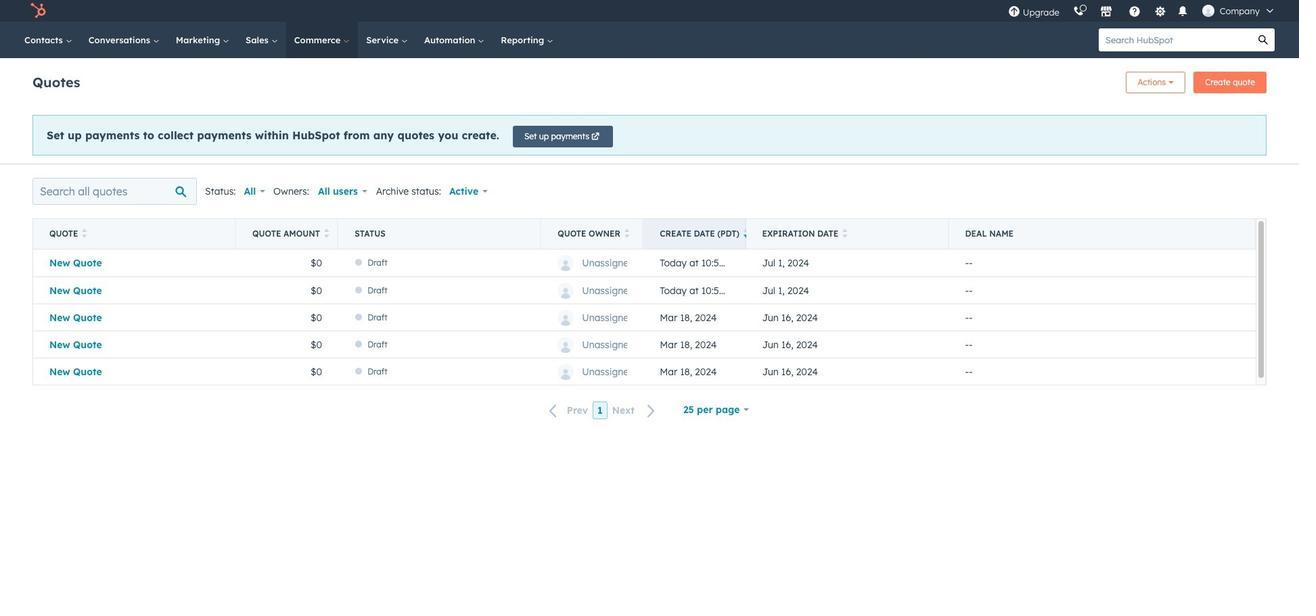Task type: vqa. For each thing, say whether or not it's contained in the screenshot.
Press to sort. element
yes



Task type: describe. For each thing, give the bounding box(es) containing it.
marketplaces image
[[1101, 6, 1113, 18]]

4 press to sort. element from the left
[[843, 229, 848, 240]]

descending sort. press to sort ascending. element
[[744, 229, 749, 240]]

descending sort. press to sort ascending. image
[[744, 229, 749, 238]]

1 press to sort. element from the left
[[82, 229, 87, 240]]

Search search field
[[32, 178, 197, 205]]

1 press to sort. image from the left
[[324, 229, 329, 238]]



Task type: locate. For each thing, give the bounding box(es) containing it.
1 press to sort. image from the left
[[82, 229, 87, 238]]

1 horizontal spatial press to sort. image
[[843, 229, 848, 238]]

pagination navigation
[[541, 402, 664, 420]]

2 press to sort. element from the left
[[324, 229, 329, 240]]

1 horizontal spatial press to sort. image
[[625, 229, 630, 238]]

page section element
[[0, 58, 1300, 164]]

jacob simon image
[[1203, 5, 1215, 17]]

2 press to sort. image from the left
[[843, 229, 848, 238]]

0 horizontal spatial press to sort. image
[[324, 229, 329, 238]]

1 column header from the left
[[339, 219, 542, 249]]

3 press to sort. element from the left
[[625, 229, 630, 240]]

0 horizontal spatial column header
[[339, 219, 542, 249]]

2 press to sort. image from the left
[[625, 229, 630, 238]]

banner inside page section element
[[32, 68, 1267, 93]]

press to sort. element
[[82, 229, 87, 240], [324, 229, 329, 240], [625, 229, 630, 240], [843, 229, 848, 240]]

column header
[[339, 219, 542, 249], [949, 219, 1256, 249]]

press to sort. image
[[82, 229, 87, 238], [843, 229, 848, 238]]

Search HubSpot search field
[[1099, 28, 1252, 51]]

2 column header from the left
[[949, 219, 1256, 249]]

menu
[[1002, 0, 1284, 22]]

0 horizontal spatial press to sort. image
[[82, 229, 87, 238]]

banner
[[32, 68, 1267, 93]]

press to sort. image
[[324, 229, 329, 238], [625, 229, 630, 238]]

1 horizontal spatial column header
[[949, 219, 1256, 249]]



